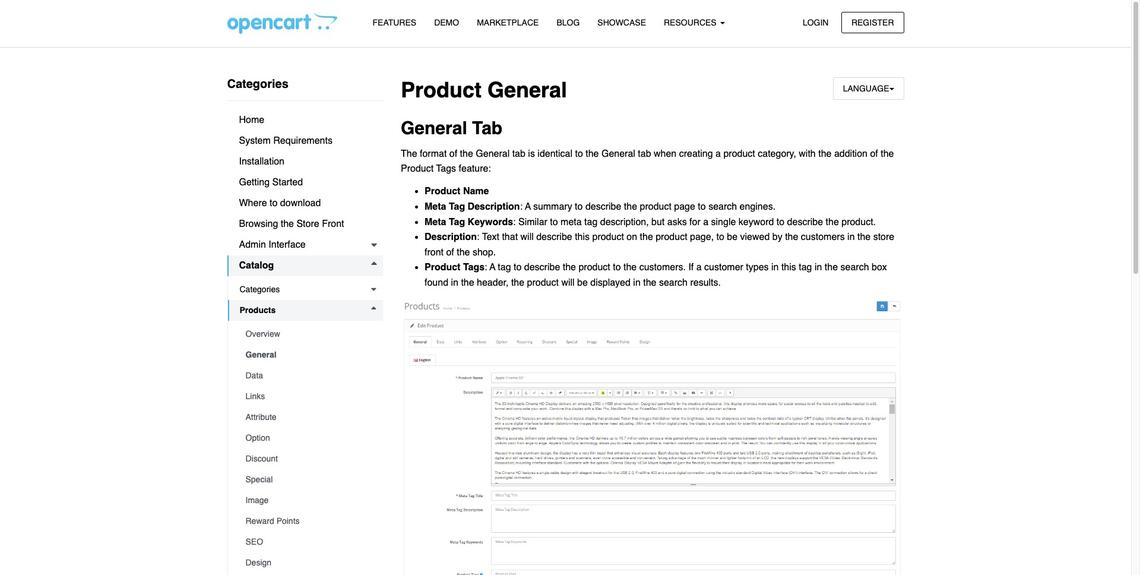 Task type: vqa. For each thing, say whether or not it's contained in the screenshot.
DESIGN
yes



Task type: locate. For each thing, give the bounding box(es) containing it.
describe down similar
[[525, 262, 561, 273]]

to right the identical
[[576, 148, 583, 159]]

general up feature:
[[476, 148, 510, 159]]

1 vertical spatial a
[[704, 217, 709, 227]]

0 horizontal spatial search
[[660, 277, 688, 288]]

product up displayed
[[579, 262, 611, 273]]

tag down name
[[449, 201, 465, 212]]

0 vertical spatial tag
[[449, 201, 465, 212]]

the down customers.
[[644, 277, 657, 288]]

to
[[576, 148, 583, 159], [270, 198, 278, 209], [575, 201, 583, 212], [698, 201, 706, 212], [550, 217, 558, 227], [777, 217, 785, 227], [717, 232, 725, 243], [514, 262, 522, 273], [613, 262, 621, 273]]

will
[[521, 232, 534, 243], [562, 277, 575, 288]]

0 vertical spatial search
[[709, 201, 738, 212]]

feature:
[[459, 164, 491, 174]]

product left name
[[425, 186, 461, 197]]

blog link
[[548, 12, 589, 33]]

description up keywords
[[468, 201, 520, 212]]

types
[[747, 262, 769, 273]]

resources
[[664, 18, 719, 27]]

of inside : text that will describe this product on the product page, to be viewed by the customers in the store front of the shop.
[[447, 247, 454, 258]]

if
[[689, 262, 694, 273]]

tag up header,
[[498, 262, 511, 273]]

1 vertical spatial tags
[[463, 262, 485, 273]]

to down that
[[514, 262, 522, 273]]

data
[[246, 371, 263, 380]]

product inside the format of the general tab is identical to the general tab when creating a product category, with the addition of the product tags feature:
[[401, 164, 434, 174]]

tab
[[513, 148, 526, 159], [638, 148, 652, 159]]

will down similar
[[521, 232, 534, 243]]

product right header,
[[527, 277, 559, 288]]

reward points
[[246, 516, 300, 526]]

tag
[[449, 201, 465, 212], [449, 217, 465, 227]]

0 horizontal spatial tab
[[513, 148, 526, 159]]

started
[[272, 177, 303, 188]]

tab left when
[[638, 148, 652, 159]]

the format of the general tab is identical to the general tab when creating a product category, with the addition of the product tags feature:
[[401, 148, 895, 174]]

is
[[528, 148, 535, 159]]

creating
[[680, 148, 713, 159]]

the right the identical
[[586, 148, 599, 159]]

be left displayed
[[578, 277, 588, 288]]

2 horizontal spatial search
[[841, 262, 870, 273]]

will inside : a tag to describe the product to the customers. if a customer types in this tag in the search box found in the header, the product will be displayed in the search results.
[[562, 277, 575, 288]]

be down single
[[728, 232, 738, 243]]

1 meta from the top
[[425, 201, 447, 212]]

0 vertical spatial tags
[[436, 164, 456, 174]]

a inside product name meta tag description : a summary to describe the product page to search engines. meta tag keywords : similar to meta tag description, but asks for a single keyword to describe the product.
[[525, 201, 531, 212]]

1 vertical spatial description
[[425, 232, 477, 243]]

product down asks
[[656, 232, 688, 243]]

of
[[450, 148, 458, 159], [871, 148, 879, 159], [447, 247, 454, 258]]

tab left the is
[[513, 148, 526, 159]]

0 vertical spatial will
[[521, 232, 534, 243]]

the right header,
[[512, 277, 525, 288]]

product for product name meta tag description : a summary to describe the product page to search engines. meta tag keywords : similar to meta tag description, but asks for a single keyword to describe the product.
[[425, 186, 461, 197]]

1 vertical spatial search
[[841, 262, 870, 273]]

browsing the store front link
[[227, 214, 383, 235]]

0 vertical spatial a
[[716, 148, 721, 159]]

installation link
[[227, 152, 383, 172]]

links link
[[234, 386, 383, 407]]

login
[[803, 18, 829, 27]]

will left displayed
[[562, 277, 575, 288]]

login link
[[793, 12, 839, 33]]

description inside product name meta tag description : a summary to describe the product page to search engines. meta tag keywords : similar to meta tag description, but asks for a single keyword to describe the product.
[[468, 201, 520, 212]]

product down description,
[[593, 232, 624, 243]]

with
[[799, 148, 816, 159]]

opencart - open source shopping cart solution image
[[227, 12, 337, 34]]

: left text
[[477, 232, 480, 243]]

the
[[460, 148, 474, 159], [586, 148, 599, 159], [819, 148, 832, 159], [881, 148, 895, 159], [624, 201, 638, 212], [826, 217, 840, 227], [281, 219, 294, 229], [640, 232, 654, 243], [786, 232, 799, 243], [858, 232, 871, 243], [457, 247, 470, 258], [563, 262, 576, 273], [624, 262, 637, 273], [825, 262, 839, 273], [461, 277, 475, 288], [512, 277, 525, 288], [644, 277, 657, 288]]

a inside product name meta tag description : a summary to describe the product page to search engines. meta tag keywords : similar to meta tag description, but asks for a single keyword to describe the product.
[[704, 217, 709, 227]]

a right if
[[697, 262, 702, 273]]

1 horizontal spatial this
[[782, 262, 797, 273]]

0 vertical spatial a
[[525, 201, 531, 212]]

0 vertical spatial this
[[575, 232, 590, 243]]

product inside product name meta tag description : a summary to describe the product page to search engines. meta tag keywords : similar to meta tag description, but asks for a single keyword to describe the product.
[[425, 186, 461, 197]]

catalog link
[[227, 256, 383, 276]]

product up the general tab
[[401, 78, 482, 102]]

1 vertical spatial meta
[[425, 217, 447, 227]]

page,
[[691, 232, 714, 243]]

in down product. in the right of the page
[[848, 232, 855, 243]]

reward points link
[[234, 511, 383, 532]]

general up format
[[401, 118, 468, 139]]

2 horizontal spatial a
[[716, 148, 721, 159]]

categories up home
[[227, 77, 289, 91]]

: text that will describe this product on the product page, to be viewed by the customers in the store front of the shop.
[[425, 232, 895, 258]]

general down overview
[[246, 350, 277, 360]]

the up feature:
[[460, 148, 474, 159]]

in down product tags
[[451, 277, 459, 288]]

0 horizontal spatial a
[[490, 262, 496, 273]]

: down shop.
[[485, 262, 488, 273]]

the down product tags
[[461, 277, 475, 288]]

describe down meta
[[537, 232, 573, 243]]

in down customers
[[815, 262, 823, 273]]

text
[[482, 232, 500, 243]]

2 vertical spatial search
[[660, 277, 688, 288]]

tag left keywords
[[449, 217, 465, 227]]

1 vertical spatial categories
[[240, 285, 280, 294]]

product inside the format of the general tab is identical to the general tab when creating a product category, with the addition of the product tags feature:
[[724, 148, 756, 159]]

0 horizontal spatial be
[[578, 277, 588, 288]]

a right for at the right of the page
[[704, 217, 709, 227]]

search left box
[[841, 262, 870, 273]]

tag
[[585, 217, 598, 227], [498, 262, 511, 273], [799, 262, 813, 273]]

customers
[[802, 232, 845, 243]]

description
[[468, 201, 520, 212], [425, 232, 477, 243]]

links
[[246, 392, 265, 401]]

tags down shop.
[[463, 262, 485, 273]]

describe
[[586, 201, 622, 212], [788, 217, 824, 227], [537, 232, 573, 243], [525, 262, 561, 273]]

1 horizontal spatial a
[[704, 217, 709, 227]]

tag inside product name meta tag description : a summary to describe the product page to search engines. meta tag keywords : similar to meta tag description, but asks for a single keyword to describe the product.
[[585, 217, 598, 227]]

search down customers.
[[660, 277, 688, 288]]

special
[[246, 475, 273, 484]]

this down meta
[[575, 232, 590, 243]]

1 horizontal spatial tab
[[638, 148, 652, 159]]

that
[[502, 232, 518, 243]]

asks
[[668, 217, 687, 227]]

2 vertical spatial a
[[697, 262, 702, 273]]

1 horizontal spatial search
[[709, 201, 738, 212]]

search up single
[[709, 201, 738, 212]]

this
[[575, 232, 590, 243], [782, 262, 797, 273]]

search
[[709, 201, 738, 212], [841, 262, 870, 273], [660, 277, 688, 288]]

admin
[[239, 239, 266, 250]]

product up but
[[640, 201, 672, 212]]

will inside : text that will describe this product on the product page, to be viewed by the customers in the store front of the shop.
[[521, 232, 534, 243]]

: a tag to describe the product to the customers. if a customer types in this tag in the search box found in the header, the product will be displayed in the search results.
[[425, 262, 888, 288]]

store
[[874, 232, 895, 243]]

: up similar
[[520, 201, 523, 212]]

1 vertical spatial be
[[578, 277, 588, 288]]

description,
[[601, 217, 649, 227]]

0 horizontal spatial will
[[521, 232, 534, 243]]

1 vertical spatial this
[[782, 262, 797, 273]]

description up 'front' on the left of the page
[[425, 232, 477, 243]]

1 vertical spatial tag
[[449, 217, 465, 227]]

product up found in the left of the page
[[425, 262, 461, 273]]

of right format
[[450, 148, 458, 159]]

this right the types
[[782, 262, 797, 273]]

on
[[627, 232, 638, 243]]

0 horizontal spatial a
[[697, 262, 702, 273]]

product inside product name meta tag description : a summary to describe the product page to search engines. meta tag keywords : similar to meta tag description, but asks for a single keyword to describe the product.
[[640, 201, 672, 212]]

1 horizontal spatial tag
[[585, 217, 598, 227]]

general left when
[[602, 148, 636, 159]]

1 horizontal spatial be
[[728, 232, 738, 243]]

language button
[[834, 77, 905, 100]]

reward
[[246, 516, 274, 526]]

browsing
[[239, 219, 278, 229]]

categories up the products
[[240, 285, 280, 294]]

the up displayed
[[624, 262, 637, 273]]

download
[[280, 198, 321, 209]]

seo
[[246, 537, 263, 547]]

to inside "link"
[[270, 198, 278, 209]]

0 vertical spatial meta
[[425, 201, 447, 212]]

the down product. in the right of the page
[[858, 232, 871, 243]]

a up similar
[[525, 201, 531, 212]]

1 vertical spatial will
[[562, 277, 575, 288]]

demo link
[[426, 12, 468, 33]]

in
[[848, 232, 855, 243], [772, 262, 779, 273], [815, 262, 823, 273], [451, 277, 459, 288], [634, 277, 641, 288]]

viewed
[[741, 232, 770, 243]]

engines.
[[740, 201, 776, 212]]

be
[[728, 232, 738, 243], [578, 277, 588, 288]]

a up header,
[[490, 262, 496, 273]]

0 vertical spatial be
[[728, 232, 738, 243]]

product for product tags
[[425, 262, 461, 273]]

tags down format
[[436, 164, 456, 174]]

design
[[246, 558, 272, 568]]

0 horizontal spatial this
[[575, 232, 590, 243]]

0 horizontal spatial tags
[[436, 164, 456, 174]]

tags inside the format of the general tab is identical to the general tab when creating a product category, with the addition of the product tags feature:
[[436, 164, 456, 174]]

a right creating
[[716, 148, 721, 159]]

to down single
[[717, 232, 725, 243]]

by
[[773, 232, 783, 243]]

1 horizontal spatial a
[[525, 201, 531, 212]]

2 tab from the left
[[638, 148, 652, 159]]

1 vertical spatial a
[[490, 262, 496, 273]]

for
[[690, 217, 701, 227]]

tag down customers
[[799, 262, 813, 273]]

of up product tags
[[447, 247, 454, 258]]

points
[[277, 516, 300, 526]]

1 horizontal spatial will
[[562, 277, 575, 288]]

getting
[[239, 177, 270, 188]]

0 vertical spatial description
[[468, 201, 520, 212]]

product down the
[[401, 164, 434, 174]]

the right by
[[786, 232, 799, 243]]

tag right meta
[[585, 217, 598, 227]]

2 tag from the top
[[449, 217, 465, 227]]

where to download link
[[227, 193, 383, 214]]

to inside : text that will describe this product on the product page, to be viewed by the customers in the store front of the shop.
[[717, 232, 725, 243]]

: inside : a tag to describe the product to the customers. if a customer types in this tag in the search box found in the header, the product will be displayed in the search results.
[[485, 262, 488, 273]]

the right with at the top right of page
[[819, 148, 832, 159]]

to up meta
[[575, 201, 583, 212]]

:
[[520, 201, 523, 212], [513, 217, 516, 227], [477, 232, 480, 243], [485, 262, 488, 273]]

the up product tags
[[457, 247, 470, 258]]

product left the "category," at top right
[[724, 148, 756, 159]]

to right where on the left of the page
[[270, 198, 278, 209]]

features
[[373, 18, 417, 27]]

categories link
[[228, 279, 383, 300]]



Task type: describe. For each thing, give the bounding box(es) containing it.
where
[[239, 198, 267, 209]]

option link
[[234, 428, 383, 449]]

image link
[[234, 490, 383, 511]]

product tags
[[425, 262, 485, 273]]

page
[[675, 201, 696, 212]]

general tab
[[401, 118, 503, 139]]

shop.
[[473, 247, 496, 258]]

system requirements
[[239, 135, 333, 146]]

marketplace link
[[468, 12, 548, 33]]

home
[[239, 115, 265, 125]]

showcase link
[[589, 12, 655, 33]]

language
[[844, 84, 890, 93]]

home link
[[227, 110, 383, 131]]

2 horizontal spatial tag
[[799, 262, 813, 273]]

marketplace
[[477, 18, 539, 27]]

describe up description,
[[586, 201, 622, 212]]

to up for at the right of the page
[[698, 201, 706, 212]]

front
[[322, 219, 344, 229]]

seo link
[[234, 532, 383, 553]]

discount
[[246, 454, 278, 464]]

customer
[[705, 262, 744, 273]]

0 vertical spatial categories
[[227, 77, 289, 91]]

data link
[[234, 365, 383, 386]]

the down customers
[[825, 262, 839, 273]]

front
[[425, 247, 444, 258]]

getting started
[[239, 177, 303, 188]]

keyword
[[739, 217, 775, 227]]

special link
[[234, 469, 383, 490]]

image
[[246, 496, 269, 505]]

product.
[[842, 217, 877, 227]]

products link
[[228, 300, 383, 321]]

to up displayed
[[613, 262, 621, 273]]

register
[[852, 18, 895, 27]]

resources link
[[655, 12, 734, 33]]

showcase
[[598, 18, 647, 27]]

the right on
[[640, 232, 654, 243]]

2 meta from the top
[[425, 217, 447, 227]]

store
[[297, 219, 320, 229]]

product general
[[401, 78, 568, 102]]

1 tab from the left
[[513, 148, 526, 159]]

attribute
[[246, 412, 277, 422]]

a inside : a tag to describe the product to the customers. if a customer types in this tag in the search box found in the header, the product will be displayed in the search results.
[[490, 262, 496, 273]]

summary
[[534, 201, 573, 212]]

to up by
[[777, 217, 785, 227]]

the right addition
[[881, 148, 895, 159]]

keywords
[[468, 217, 513, 227]]

describe inside : a tag to describe the product to the customers. if a customer types in this tag in the search box found in the header, the product will be displayed in the search results.
[[525, 262, 561, 273]]

identical
[[538, 148, 573, 159]]

1 horizontal spatial tags
[[463, 262, 485, 273]]

format
[[420, 148, 447, 159]]

where to download
[[239, 198, 321, 209]]

the up customers
[[826, 217, 840, 227]]

category,
[[758, 148, 797, 159]]

installation
[[239, 156, 285, 167]]

when
[[654, 148, 677, 159]]

customers.
[[640, 262, 686, 273]]

products
[[240, 305, 276, 315]]

describe up customers
[[788, 217, 824, 227]]

a inside the format of the general tab is identical to the general tab when creating a product category, with the addition of the product tags feature:
[[716, 148, 721, 159]]

system
[[239, 135, 271, 146]]

header,
[[477, 277, 509, 288]]

search inside product name meta tag description : a summary to describe the product page to search engines. meta tag keywords : similar to meta tag description, but asks for a single keyword to describe the product.
[[709, 201, 738, 212]]

0 horizontal spatial tag
[[498, 262, 511, 273]]

features link
[[364, 12, 426, 33]]

1 tag from the top
[[449, 201, 465, 212]]

the up description,
[[624, 201, 638, 212]]

attribute link
[[234, 407, 383, 428]]

interface
[[269, 239, 306, 250]]

requirements
[[274, 135, 333, 146]]

the left store
[[281, 219, 294, 229]]

demo
[[434, 18, 459, 27]]

overview link
[[234, 324, 383, 345]]

but
[[652, 217, 665, 227]]

overview
[[246, 329, 280, 339]]

system requirements link
[[227, 131, 383, 152]]

product for product general
[[401, 78, 482, 102]]

adding products general image
[[401, 298, 905, 575]]

a inside : a tag to describe the product to the customers. if a customer types in this tag in the search box found in the header, the product will be displayed in the search results.
[[697, 262, 702, 273]]

browsing the store front
[[239, 219, 344, 229]]

tab
[[472, 118, 503, 139]]

in inside : text that will describe this product on the product page, to be viewed by the customers in the store front of the shop.
[[848, 232, 855, 243]]

results.
[[691, 277, 721, 288]]

displayed
[[591, 277, 631, 288]]

design link
[[234, 553, 383, 573]]

the down meta
[[563, 262, 576, 273]]

: inside : text that will describe this product on the product page, to be viewed by the customers in the store front of the shop.
[[477, 232, 480, 243]]

be inside : a tag to describe the product to the customers. if a customer types in this tag in the search box found in the header, the product will be displayed in the search results.
[[578, 277, 588, 288]]

general link
[[234, 345, 383, 365]]

found
[[425, 277, 449, 288]]

discount link
[[234, 449, 383, 469]]

catalog
[[239, 260, 274, 271]]

this inside : text that will describe this product on the product page, to be viewed by the customers in the store front of the shop.
[[575, 232, 590, 243]]

box
[[872, 262, 888, 273]]

single
[[712, 217, 736, 227]]

option
[[246, 433, 270, 443]]

getting started link
[[227, 172, 383, 193]]

in right the types
[[772, 262, 779, 273]]

be inside : text that will describe this product on the product page, to be viewed by the customers in the store front of the shop.
[[728, 232, 738, 243]]

to inside the format of the general tab is identical to the general tab when creating a product category, with the addition of the product tags feature:
[[576, 148, 583, 159]]

this inside : a tag to describe the product to the customers. if a customer types in this tag in the search box found in the header, the product will be displayed in the search results.
[[782, 262, 797, 273]]

: up that
[[513, 217, 516, 227]]

to down summary
[[550, 217, 558, 227]]

general up tab
[[488, 78, 568, 102]]

meta
[[561, 217, 582, 227]]

product name meta tag description : a summary to describe the product page to search engines. meta tag keywords : similar to meta tag description, but asks for a single keyword to describe the product.
[[425, 186, 877, 227]]

name
[[463, 186, 489, 197]]

of right addition
[[871, 148, 879, 159]]

in right displayed
[[634, 277, 641, 288]]

describe inside : text that will describe this product on the product page, to be viewed by the customers in the store front of the shop.
[[537, 232, 573, 243]]

similar
[[519, 217, 548, 227]]



